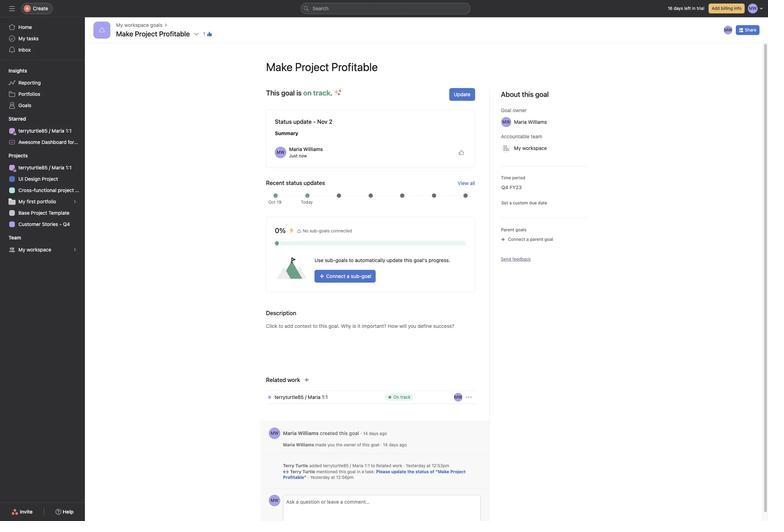 Task type: describe. For each thing, give the bounding box(es) containing it.
projects
[[8, 153, 28, 159]]

this up 12:56pm
[[339, 469, 346, 475]]

use sub-goals to automatically update this goal's progress.
[[315, 257, 450, 263]]

/ inside the projects 'element'
[[49, 165, 50, 171]]

just
[[289, 153, 298, 159]]

invite button
[[7, 506, 37, 519]]

sub- inside button
[[351, 273, 362, 279]]

16
[[668, 6, 673, 11]]

.
[[331, 89, 333, 97]]

help button
[[51, 506, 78, 519]]

see details, my first portfolio image
[[73, 200, 77, 204]]

the inside please update the status of "make project profitable"
[[408, 469, 415, 475]]

insights element
[[0, 64, 85, 113]]

terryturtle85 / maria 1:1 link for dashboard
[[4, 125, 81, 137]]

starred button
[[0, 115, 26, 122]]

my workspace for my workspace "link"
[[18, 247, 51, 253]]

customer
[[18, 221, 41, 227]]

stories
[[42, 221, 58, 227]]

connect a sub-goal button
[[315, 270, 376, 283]]

share
[[745, 27, 757, 33]]

my for my workspace "link"
[[18, 247, 25, 253]]

portfolios
[[18, 91, 40, 97]]

maria williams
[[514, 119, 547, 125]]

q4 fy23
[[502, 184, 522, 190]]

my for my tasks link
[[18, 35, 25, 41]]

12:56pm
[[336, 475, 354, 480]]

a for custom
[[510, 200, 512, 206]]

accountable team
[[501, 133, 543, 139]]

add billing info button
[[709, 4, 745, 13]]

Goal name text field
[[261, 54, 588, 80]]

· right work
[[404, 463, 405, 469]]

mentioned
[[317, 469, 338, 475]]

sub- for no
[[310, 228, 319, 234]]

0 likes. click to like this task image
[[459, 150, 464, 155]]

· down terry turtle
[[308, 475, 309, 480]]

you
[[328, 442, 335, 448]]

accountable
[[501, 133, 530, 139]]

0 horizontal spatial track
[[313, 89, 331, 97]]

terry turtle added terryturtle85 / maria 1:1 to related work · yesterday at 12:53pm
[[283, 463, 449, 469]]

billing
[[721, 6, 733, 11]]

create button
[[21, 3, 53, 14]]

tasks
[[27, 35, 39, 41]]

now
[[299, 153, 307, 159]]

team button
[[0, 234, 21, 241]]

please
[[376, 469, 390, 475]]

terryturtle85 / maria 1:1 link for design
[[4, 162, 81, 173]]

status update - nov 2
[[275, 119, 333, 125]]

help
[[63, 509, 74, 515]]

19
[[277, 200, 282, 205]]

williams for maria williams made you the owner of this goal · 14 days ago
[[296, 442, 314, 448]]

goal up maria williams made you the owner of this goal · 14 days ago
[[349, 430, 359, 436]]

my for my workspace dropdown button at the right top of the page
[[514, 145, 521, 151]]

turtle for terry turtle
[[303, 469, 315, 475]]

inbox link
[[4, 44, 81, 56]]

goals for my workspace goals
[[150, 22, 163, 28]]

projects button
[[0, 152, 28, 159]]

new
[[76, 139, 86, 145]]

terryturtle85 / maria 1:1 for dashboard
[[18, 128, 72, 134]]

parent
[[530, 237, 544, 242]]

customer stories - q4 link
[[4, 219, 81, 230]]

"make
[[436, 469, 449, 475]]

this goal is on track .
[[266, 89, 333, 97]]

goal inside button
[[362, 273, 371, 279]]

0 vertical spatial workspace
[[124, 22, 149, 28]]

make project profitable
[[116, 30, 190, 38]]

days inside maria williams created this goal · 14 days ago
[[369, 431, 379, 436]]

description
[[266, 310, 296, 316]]

status updates
[[286, 180, 325, 186]]

q4 inside the projects 'element'
[[63, 221, 70, 227]]

0 horizontal spatial at
[[331, 475, 335, 480]]

awesome dashboard for new project
[[18, 139, 103, 145]]

fy23
[[510, 184, 522, 190]]

this up maria williams made you the owner of this goal · 14 days ago
[[339, 430, 348, 436]]

ago inside maria williams created this goal · 14 days ago
[[380, 431, 387, 436]]

terryturtle85 / maria 1:1 for design
[[18, 165, 72, 171]]

- for stories
[[59, 221, 62, 227]]

teams element
[[0, 231, 85, 257]]

parent goals
[[501, 227, 527, 233]]

maria williams just now
[[289, 146, 323, 159]]

status
[[416, 469, 429, 475]]

cross-
[[18, 187, 34, 193]]

add
[[712, 6, 720, 11]]

for
[[68, 139, 74, 145]]

add supporting work image
[[304, 377, 310, 383]]

portfolios link
[[4, 88, 81, 100]]

made
[[315, 442, 327, 448]]

set a custom due date
[[502, 200, 547, 206]]

date
[[538, 200, 547, 206]]

my workspace goals link
[[116, 21, 163, 29]]

dashboard
[[42, 139, 67, 145]]

ui design project
[[18, 176, 58, 182]]

automatically
[[355, 257, 386, 263]]

parent
[[501, 227, 515, 233]]

1 vertical spatial owner
[[344, 442, 356, 448]]

custom
[[513, 200, 528, 206]]

reporting link
[[4, 77, 81, 88]]

oct
[[268, 200, 276, 205]]

ui design project link
[[4, 173, 81, 185]]

in for trial
[[692, 6, 696, 11]]

update for status
[[293, 119, 312, 125]]

no
[[303, 228, 309, 234]]

maria williams link for just
[[289, 146, 323, 152]]

connect for connect a parent goal
[[508, 237, 526, 242]]

0 vertical spatial yesterday
[[406, 463, 426, 469]]

12:53pm
[[432, 463, 449, 469]]

oct 19
[[268, 200, 282, 205]]

base project template
[[18, 210, 69, 216]]

q4 fy23 button
[[497, 181, 534, 194]]

goal's
[[414, 257, 428, 263]]

first
[[27, 199, 36, 205]]

1 horizontal spatial days
[[389, 442, 398, 448]]

profitable"
[[283, 475, 307, 480]]

trial
[[697, 6, 705, 11]]

please update the status of "make project profitable" link
[[283, 469, 466, 480]]

goals
[[18, 102, 31, 108]]

maria inside 'dropdown button'
[[514, 119, 527, 125]]

add billing info
[[712, 6, 742, 11]]

is
[[297, 89, 302, 97]]

1 vertical spatial show options image
[[466, 395, 472, 400]]

16 days left in trial
[[668, 6, 705, 11]]

related work
[[266, 377, 300, 383]]

terryturtle85 up mentioned
[[323, 463, 349, 469]]

view
[[458, 180, 469, 186]]

/ inside starred element
[[49, 128, 50, 134]]

1 vertical spatial update
[[387, 257, 403, 263]]

terry for terry turtle
[[290, 469, 302, 475]]

mw inside latest status update element
[[277, 150, 285, 155]]

goal left is
[[281, 89, 295, 97]]

goal up 12:56pm
[[347, 469, 356, 475]]

send feedback
[[501, 257, 531, 262]]



Task type: locate. For each thing, give the bounding box(es) containing it.
goal inside "button"
[[545, 237, 554, 242]]

terryturtle85 / maria 1:1 link up dashboard
[[4, 125, 81, 137]]

team
[[8, 235, 21, 241]]

0 vertical spatial owner
[[513, 107, 527, 113]]

inbox
[[18, 47, 31, 53]]

maria williams link inside latest status update element
[[289, 146, 323, 152]]

0 horizontal spatial of
[[357, 442, 361, 448]]

work
[[393, 463, 402, 469]]

/ down add supporting work image
[[305, 394, 307, 400]]

due
[[529, 200, 537, 206]]

my for my first portfolio link
[[18, 199, 25, 205]]

1 vertical spatial terry
[[290, 469, 302, 475]]

sub- right no
[[310, 228, 319, 234]]

1 button
[[201, 29, 215, 39]]

a for parent
[[527, 237, 529, 242]]

1 vertical spatial maria williams link
[[283, 430, 319, 436]]

search
[[313, 5, 329, 11]]

williams left made
[[296, 442, 314, 448]]

0 vertical spatial turtle
[[296, 463, 308, 469]]

my left tasks
[[18, 35, 25, 41]]

yesterday down mentioned
[[310, 475, 330, 480]]

feedback
[[513, 257, 531, 262]]

1 vertical spatial the
[[408, 469, 415, 475]]

no sub-goals connected
[[303, 228, 352, 234]]

project down my first portfolio
[[31, 210, 47, 216]]

williams inside maria williams just now
[[303, 146, 323, 152]]

0 horizontal spatial connect
[[326, 273, 346, 279]]

1 vertical spatial 14
[[383, 442, 388, 448]]

this up terry turtle added terryturtle85 / maria 1:1 to related work · yesterday at 12:53pm
[[363, 442, 370, 448]]

0 horizontal spatial 14
[[363, 431, 368, 436]]

1:1 inside starred element
[[66, 128, 72, 134]]

of inside please update the status of "make project profitable"
[[430, 469, 435, 475]]

project inside ui design project link
[[42, 176, 58, 182]]

workspace up make
[[124, 22, 149, 28]]

1 vertical spatial of
[[430, 469, 435, 475]]

1 horizontal spatial -
[[313, 119, 316, 125]]

maria williams link up 'now'
[[289, 146, 323, 152]]

at down mentioned
[[331, 475, 335, 480]]

in down terry turtle added terryturtle85 / maria 1:1 to related work · yesterday at 12:53pm
[[357, 469, 361, 475]]

1 horizontal spatial to
[[371, 463, 375, 469]]

0 vertical spatial -
[[313, 119, 316, 125]]

0 vertical spatial show options image
[[193, 31, 199, 37]]

task:
[[365, 469, 375, 475]]

/ up dashboard
[[49, 128, 50, 134]]

1 horizontal spatial yesterday
[[406, 463, 426, 469]]

show options image
[[193, 31, 199, 37], [466, 395, 472, 400]]

project right new
[[87, 139, 103, 145]]

- left nov 2
[[313, 119, 316, 125]]

update
[[293, 119, 312, 125], [387, 257, 403, 263], [392, 469, 406, 475]]

1 horizontal spatial ago
[[400, 442, 407, 448]]

my tasks
[[18, 35, 39, 41]]

1 vertical spatial terry turtle link
[[290, 469, 315, 475]]

my down accountable
[[514, 145, 521, 151]]

ago up work
[[400, 442, 407, 448]]

1 vertical spatial days
[[369, 431, 379, 436]]

terryturtle85 inside the projects 'element'
[[18, 165, 48, 171]]

nov 2
[[317, 119, 333, 125]]

/ up ui design project link
[[49, 165, 50, 171]]

1 horizontal spatial the
[[408, 469, 415, 475]]

1 vertical spatial track
[[401, 395, 411, 400]]

2 vertical spatial workspace
[[27, 247, 51, 253]]

0 vertical spatial track
[[313, 89, 331, 97]]

project inside base project template link
[[31, 210, 47, 216]]

terry turtle link down added
[[290, 469, 315, 475]]

yesterday
[[406, 463, 426, 469], [310, 475, 330, 480]]

make
[[116, 30, 133, 38]]

days up maria williams made you the owner of this goal · 14 days ago
[[369, 431, 379, 436]]

my inside "link"
[[18, 247, 25, 253]]

starred
[[8, 116, 26, 122]]

0 vertical spatial at
[[427, 463, 431, 469]]

14 up maria williams made you the owner of this goal · 14 days ago
[[363, 431, 368, 436]]

goals up connect a parent goal "button" at the top of the page
[[516, 227, 527, 233]]

1 horizontal spatial show options image
[[466, 395, 472, 400]]

project
[[58, 187, 74, 193]]

awesome dashboard for new project link
[[4, 137, 103, 148]]

0 vertical spatial ago
[[380, 431, 387, 436]]

team
[[531, 133, 543, 139]]

terryturtle85 / maria 1:1 down add supporting work image
[[275, 394, 328, 400]]

connect for connect a sub-goal
[[326, 273, 346, 279]]

2 horizontal spatial sub-
[[351, 273, 362, 279]]

1 horizontal spatial q4
[[502, 184, 509, 190]]

/
[[49, 128, 50, 134], [49, 165, 50, 171], [305, 394, 307, 400], [350, 463, 351, 469]]

2 vertical spatial terryturtle85 / maria 1:1 link
[[275, 394, 374, 401]]

update button
[[449, 88, 475, 101]]

1 vertical spatial sub-
[[325, 257, 336, 263]]

0 horizontal spatial the
[[336, 442, 343, 448]]

my workspace
[[514, 145, 547, 151], [18, 247, 51, 253]]

0 horizontal spatial workspace
[[27, 247, 51, 253]]

maria williams link
[[289, 146, 323, 152], [283, 430, 319, 436], [283, 442, 314, 448]]

14 inside maria williams created this goal · 14 days ago
[[363, 431, 368, 436]]

terryturtle85 / maria 1:1 link down add supporting work image
[[275, 394, 374, 401]]

1 horizontal spatial owner
[[513, 107, 527, 113]]

this left goal's
[[404, 257, 412, 263]]

0 vertical spatial 14
[[363, 431, 368, 436]]

workspace down team
[[523, 145, 547, 151]]

search button
[[301, 3, 471, 14]]

project inside awesome dashboard for new project link
[[87, 139, 103, 145]]

- for update
[[313, 119, 316, 125]]

0 horizontal spatial days
[[369, 431, 379, 436]]

home link
[[4, 22, 81, 33]]

connected
[[331, 228, 352, 234]]

0 horizontal spatial ago
[[380, 431, 387, 436]]

0 vertical spatial my workspace
[[514, 145, 547, 151]]

mentioned this goal in a task:
[[317, 469, 376, 475]]

0 horizontal spatial q4
[[63, 221, 70, 227]]

terry turtle link up terry turtle
[[283, 463, 308, 469]]

update inside latest status update element
[[293, 119, 312, 125]]

insights button
[[0, 67, 27, 74]]

0 horizontal spatial show options image
[[193, 31, 199, 37]]

my workspace goals
[[116, 22, 163, 28]]

0 vertical spatial in
[[692, 6, 696, 11]]

1 vertical spatial at
[[331, 475, 335, 480]]

1 horizontal spatial 14
[[383, 442, 388, 448]]

2 vertical spatial days
[[389, 442, 398, 448]]

1 horizontal spatial workspace
[[124, 22, 149, 28]]

update for please
[[392, 469, 406, 475]]

awesome
[[18, 139, 40, 145]]

q4 down template
[[63, 221, 70, 227]]

· yesterday at 12:56pm
[[307, 475, 354, 480]]

1 horizontal spatial track
[[401, 395, 411, 400]]

maria inside maria williams just now
[[289, 146, 302, 152]]

project right "make
[[451, 469, 466, 475]]

ago up related on the bottom
[[380, 431, 387, 436]]

·
[[361, 430, 362, 436], [381, 442, 382, 448], [404, 463, 405, 469], [308, 475, 309, 480]]

in for a
[[357, 469, 361, 475]]

0 vertical spatial of
[[357, 442, 361, 448]]

global element
[[0, 17, 85, 60]]

search list box
[[301, 3, 471, 14]]

projects element
[[0, 149, 85, 231]]

connect inside connect a sub-goal button
[[326, 273, 346, 279]]

terryturtle85 / maria 1:1 up ui design project link
[[18, 165, 72, 171]]

1 horizontal spatial connect
[[508, 237, 526, 242]]

williams inside 'dropdown button'
[[528, 119, 547, 125]]

my workspace link
[[4, 244, 81, 256]]

workspace for my workspace "link"
[[27, 247, 51, 253]]

goals up make project profitable
[[150, 22, 163, 28]]

create
[[33, 5, 48, 11]]

terryturtle85 up design
[[18, 165, 48, 171]]

time period
[[501, 175, 526, 181]]

2 vertical spatial sub-
[[351, 273, 362, 279]]

a inside "button"
[[527, 237, 529, 242]]

0 vertical spatial sub-
[[310, 228, 319, 234]]

progress.
[[429, 257, 450, 263]]

left
[[685, 6, 691, 11]]

sub- right use
[[325, 257, 336, 263]]

1 horizontal spatial at
[[427, 463, 431, 469]]

goals up connect a sub-goal button
[[336, 257, 348, 263]]

0 horizontal spatial to
[[349, 257, 354, 263]]

customer stories - q4
[[18, 221, 70, 227]]

my left "first"
[[18, 199, 25, 205]]

about
[[501, 90, 521, 98]]

use
[[315, 257, 324, 263]]

update right automatically
[[387, 257, 403, 263]]

1 horizontal spatial sub-
[[325, 257, 336, 263]]

this
[[266, 89, 280, 97]]

to up task:
[[371, 463, 375, 469]]

1 vertical spatial in
[[357, 469, 361, 475]]

yesterday up "status"
[[406, 463, 426, 469]]

/ up mentioned this goal in a task:
[[350, 463, 351, 469]]

functional
[[34, 187, 56, 193]]

goal down automatically
[[362, 273, 371, 279]]

1 horizontal spatial my workspace
[[514, 145, 547, 151]]

to
[[349, 257, 354, 263], [371, 463, 375, 469]]

williams up team
[[528, 119, 547, 125]]

goal owner
[[501, 107, 527, 113]]

sub- for use
[[325, 257, 336, 263]]

· up maria williams made you the owner of this goal · 14 days ago
[[361, 430, 362, 436]]

- inside latest status update element
[[313, 119, 316, 125]]

goals link
[[4, 100, 81, 111]]

1 vertical spatial q4
[[63, 221, 70, 227]]

project up cross-functional project plan
[[42, 176, 58, 182]]

14 up related on the bottom
[[383, 442, 388, 448]]

williams for maria williams
[[528, 119, 547, 125]]

goals for use sub-goals to automatically update this goal's progress.
[[336, 257, 348, 263]]

to up connect a sub-goal
[[349, 257, 354, 263]]

view all button
[[458, 180, 475, 186]]

workspace for my workspace dropdown button at the right top of the page
[[523, 145, 547, 151]]

hide sidebar image
[[9, 6, 15, 11]]

0 vertical spatial the
[[336, 442, 343, 448]]

time
[[501, 175, 511, 181]]

1 vertical spatial connect
[[326, 273, 346, 279]]

terryturtle85 / maria 1:1 link inside starred element
[[4, 125, 81, 137]]

turtle for terry turtle added terryturtle85 / maria 1:1 to related work · yesterday at 12:53pm
[[296, 463, 308, 469]]

maria williams link for created
[[283, 430, 319, 436]]

my workspace inside my workspace dropdown button
[[514, 145, 547, 151]]

this goal
[[522, 90, 549, 98]]

0 vertical spatial to
[[349, 257, 354, 263]]

goal right parent
[[545, 237, 554, 242]]

project inside please update the status of "make project profitable"
[[451, 469, 466, 475]]

at up "status"
[[427, 463, 431, 469]]

share button
[[736, 25, 760, 35]]

terry for terry turtle added terryturtle85 / maria 1:1 to related work · yesterday at 12:53pm
[[283, 463, 294, 469]]

1 horizontal spatial of
[[430, 469, 435, 475]]

template
[[48, 210, 69, 216]]

my inside the projects 'element'
[[18, 199, 25, 205]]

terryturtle85 / maria 1:1 inside the projects 'element'
[[18, 165, 72, 171]]

goal up related on the bottom
[[371, 442, 380, 448]]

all
[[470, 180, 475, 186]]

0 horizontal spatial -
[[59, 221, 62, 227]]

1 vertical spatial turtle
[[303, 469, 315, 475]]

home
[[18, 24, 32, 30]]

maria inside the projects 'element'
[[52, 165, 64, 171]]

workspace inside dropdown button
[[523, 145, 547, 151]]

maria
[[514, 119, 527, 125], [52, 128, 64, 134], [289, 146, 302, 152], [52, 165, 64, 171], [308, 394, 321, 400], [283, 430, 297, 436], [283, 442, 295, 448], [353, 463, 364, 469]]

0 vertical spatial connect
[[508, 237, 526, 242]]

0 vertical spatial update
[[293, 119, 312, 125]]

in right left on the right of the page
[[692, 6, 696, 11]]

my workspace for my workspace dropdown button at the right top of the page
[[514, 145, 547, 151]]

terry
[[283, 463, 294, 469], [290, 469, 302, 475]]

1 vertical spatial my workspace
[[18, 247, 51, 253]]

days right 16
[[674, 6, 683, 11]]

1 vertical spatial yesterday
[[310, 475, 330, 480]]

update down work
[[392, 469, 406, 475]]

terry inside 'link'
[[290, 469, 302, 475]]

goals
[[150, 22, 163, 28], [516, 227, 527, 233], [319, 228, 330, 234], [336, 257, 348, 263]]

0 vertical spatial terry turtle link
[[283, 463, 308, 469]]

williams up 'now'
[[303, 146, 323, 152]]

my down team
[[18, 247, 25, 253]]

on track
[[394, 395, 411, 400]]

on
[[394, 395, 399, 400]]

turtle down added
[[303, 469, 315, 475]]

my inside global element
[[18, 35, 25, 41]]

0 vertical spatial terry
[[283, 463, 294, 469]]

workspace inside "link"
[[27, 247, 51, 253]]

1 vertical spatial ago
[[400, 442, 407, 448]]

track
[[313, 89, 331, 97], [401, 395, 411, 400]]

terryturtle85 / maria 1:1 link up ui design project
[[4, 162, 81, 173]]

williams for maria williams created this goal · 14 days ago
[[298, 430, 319, 436]]

q4 inside 'dropdown button'
[[502, 184, 509, 190]]

turtle up terry turtle
[[296, 463, 308, 469]]

sub- down automatically
[[351, 273, 362, 279]]

0 horizontal spatial yesterday
[[310, 475, 330, 480]]

0 horizontal spatial in
[[357, 469, 361, 475]]

1 horizontal spatial in
[[692, 6, 696, 11]]

about this goal
[[501, 90, 549, 98]]

0 vertical spatial terryturtle85 / maria 1:1 link
[[4, 125, 81, 137]]

goals left connected
[[319, 228, 330, 234]]

terryturtle85 / maria 1:1 up awesome dashboard for new project link
[[18, 128, 72, 134]]

terryturtle85 down "related work"
[[275, 394, 304, 400]]

terryturtle85 up awesome
[[18, 128, 48, 134]]

see details, my workspace image
[[73, 248, 77, 252]]

on
[[303, 89, 312, 97]]

q4 down 'time' at top
[[502, 184, 509, 190]]

2 horizontal spatial days
[[674, 6, 683, 11]]

ago
[[380, 431, 387, 436], [400, 442, 407, 448]]

the right you
[[336, 442, 343, 448]]

of up terry turtle added terryturtle85 / maria 1:1 to related work · yesterday at 12:53pm
[[357, 442, 361, 448]]

0 vertical spatial q4
[[502, 184, 509, 190]]

the left "status"
[[408, 469, 415, 475]]

0 horizontal spatial owner
[[344, 442, 356, 448]]

workspace down customer stories - q4 link
[[27, 247, 51, 253]]

a for sub-
[[347, 273, 350, 279]]

- right stories
[[59, 221, 62, 227]]

info
[[734, 6, 742, 11]]

0 horizontal spatial sub-
[[310, 228, 319, 234]]

workspace
[[124, 22, 149, 28], [523, 145, 547, 151], [27, 247, 51, 253]]

update right status
[[293, 119, 312, 125]]

· up related on the bottom
[[381, 442, 382, 448]]

my tasks link
[[4, 33, 81, 44]]

- inside the projects 'element'
[[59, 221, 62, 227]]

1 vertical spatial terryturtle85 / maria 1:1 link
[[4, 162, 81, 173]]

my
[[116, 22, 123, 28], [18, 35, 25, 41], [514, 145, 521, 151], [18, 199, 25, 205], [18, 247, 25, 253]]

williams for maria williams just now
[[303, 146, 323, 152]]

terryturtle85 / maria 1:1 inside starred element
[[18, 128, 72, 134]]

latest status update element
[[266, 109, 475, 168]]

2 vertical spatial terryturtle85 / maria 1:1
[[275, 394, 328, 400]]

1 vertical spatial to
[[371, 463, 375, 469]]

1 vertical spatial workspace
[[523, 145, 547, 151]]

connect a parent goal
[[508, 237, 554, 242]]

my inside dropdown button
[[514, 145, 521, 151]]

1 vertical spatial -
[[59, 221, 62, 227]]

2 horizontal spatial workspace
[[523, 145, 547, 151]]

my workspace inside my workspace "link"
[[18, 247, 51, 253]]

1 vertical spatial terryturtle85 / maria 1:1
[[18, 165, 72, 171]]

starred element
[[0, 113, 103, 149]]

2 vertical spatial update
[[392, 469, 406, 475]]

of right "status"
[[430, 469, 435, 475]]

0 vertical spatial days
[[674, 6, 683, 11]]

0 vertical spatial maria williams link
[[289, 146, 323, 152]]

2 vertical spatial maria williams link
[[283, 442, 314, 448]]

maria williams link left made
[[283, 442, 314, 448]]

maria williams link up made
[[283, 430, 319, 436]]

at
[[427, 463, 431, 469], [331, 475, 335, 480]]

goals for no sub-goals connected
[[319, 228, 330, 234]]

owner right you
[[344, 442, 356, 448]]

connect inside connect a parent goal "button"
[[508, 237, 526, 242]]

owner right the goal
[[513, 107, 527, 113]]

1
[[203, 31, 205, 36]]

0 horizontal spatial my workspace
[[18, 247, 51, 253]]

0 vertical spatial terryturtle85 / maria 1:1
[[18, 128, 72, 134]]

goal
[[501, 107, 512, 113]]

my up make
[[116, 22, 123, 28]]

my workspace button
[[498, 142, 559, 155]]

terryturtle85 inside starred element
[[18, 128, 48, 134]]

days up work
[[389, 442, 398, 448]]

williams up made
[[298, 430, 319, 436]]

update inside please update the status of "make project profitable"
[[392, 469, 406, 475]]

1:1 inside the projects 'element'
[[66, 165, 72, 171]]

williams
[[528, 119, 547, 125], [303, 146, 323, 152], [298, 430, 319, 436], [296, 442, 314, 448]]

maria inside starred element
[[52, 128, 64, 134]]

base
[[18, 210, 30, 216]]



Task type: vqa. For each thing, say whether or not it's contained in the screenshot.
"UI Design Project"
yes



